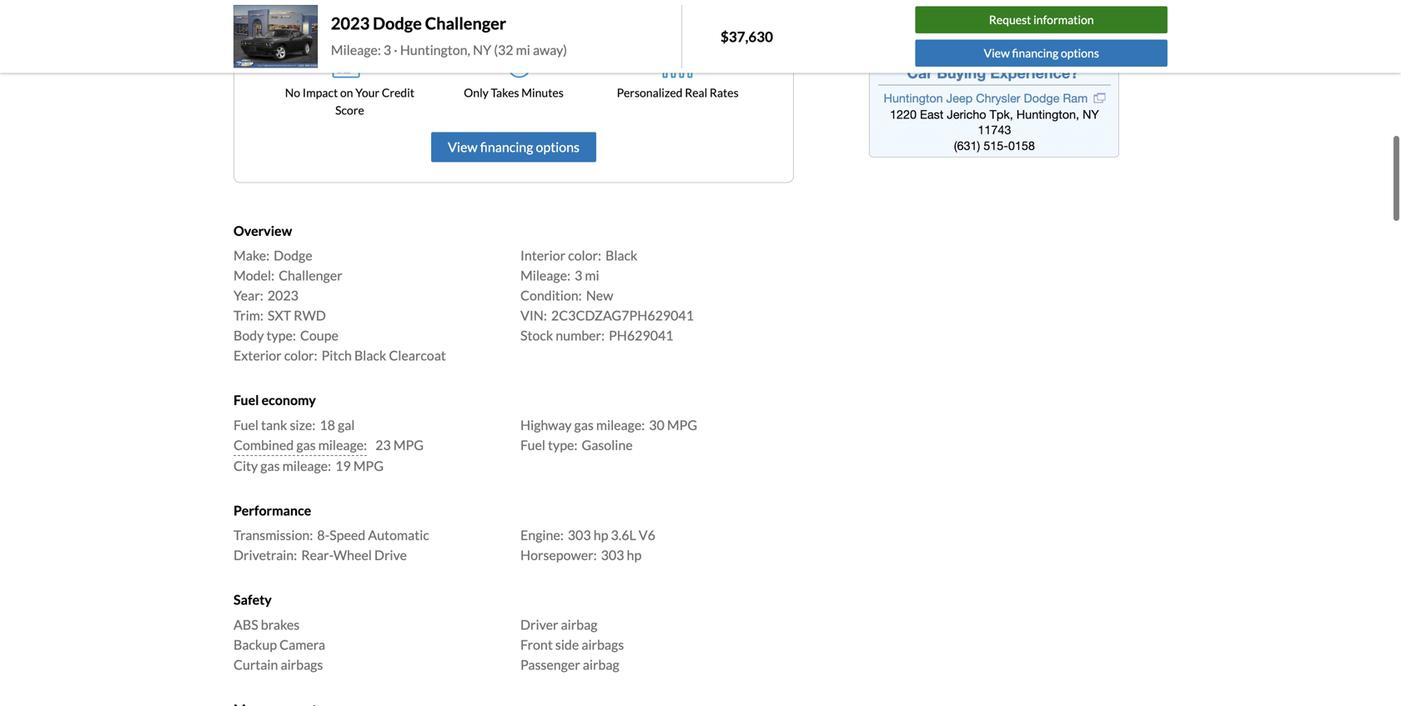 Task type: describe. For each thing, give the bounding box(es) containing it.
30
[[649, 417, 665, 433]]

score
[[335, 103, 364, 117]]

v6
[[639, 527, 656, 544]]

backup
[[234, 637, 277, 653]]

color: inside make: dodge model: challenger year: 2023 trim: sxt rwd body type: coupe exterior color: pitch black clearcoat
[[284, 348, 317, 364]]

0 horizontal spatial view
[[448, 139, 478, 155]]

minutes
[[522, 86, 564, 100]]

mileage: inside highway gas mileage: 30 mpg fuel type: gasoline
[[596, 417, 645, 433]]

real
[[685, 86, 708, 100]]

0 vertical spatial airbag
[[561, 617, 598, 633]]

gal
[[338, 417, 355, 433]]

fuel tank size: 18 gal combined gas mileage: 23 mpg city gas mileage: 19 mpg
[[234, 417, 424, 474]]

make: dodge model: challenger year: 2023 trim: sxt rwd body type: coupe exterior color: pitch black clearcoat
[[234, 247, 446, 364]]

pitch
[[322, 348, 352, 364]]

drive
[[374, 547, 407, 564]]

2 vertical spatial mileage:
[[282, 458, 331, 474]]

impact
[[303, 86, 338, 100]]

challenger inside '2023 dodge challenger mileage: 3 · huntington, ny (32 mi away)'
[[425, 13, 506, 33]]

front
[[521, 637, 553, 653]]

side
[[555, 637, 579, 653]]

(32
[[494, 42, 513, 58]]

personalized real rates
[[617, 86, 739, 100]]

8-
[[317, 527, 330, 544]]

speed
[[330, 527, 365, 544]]

fuel for fuel economy
[[234, 392, 259, 408]]

type: inside make: dodge model: challenger year: 2023 trim: sxt rwd body type: coupe exterior color: pitch black clearcoat
[[266, 328, 296, 344]]

transmission:
[[234, 527, 313, 544]]

abs brakes backup camera curtain airbags
[[234, 617, 325, 673]]

abs
[[234, 617, 258, 633]]

rates
[[710, 86, 739, 100]]

3 for dodge
[[384, 42, 391, 58]]

2023 dodge challenger mileage: 3 · huntington, ny (32 mi away)
[[331, 13, 567, 58]]

takes
[[491, 86, 519, 100]]

automatic
[[368, 527, 429, 544]]

finance
[[443, 15, 501, 35]]

color: inside interior color: black mileage: 3 mi condition: new vin: 2c3cdzag7ph629041 stock number: ph629041
[[568, 247, 601, 264]]

credit
[[382, 86, 415, 100]]

$37,630
[[721, 28, 773, 45]]

overview
[[234, 223, 292, 239]]

on
[[340, 86, 353, 100]]

number:
[[556, 328, 605, 344]]

0 horizontal spatial view financing options button
[[431, 132, 596, 162]]

black inside make: dodge model: challenger year: 2023 trim: sxt rwd body type: coupe exterior color: pitch black clearcoat
[[354, 348, 386, 364]]

vin:
[[521, 308, 547, 324]]

request information button
[[916, 6, 1168, 33]]

in
[[504, 15, 518, 35]]

ph629041
[[609, 328, 674, 344]]

drivetrain:
[[234, 547, 297, 564]]

19
[[335, 458, 351, 474]]

airbags inside abs brakes backup camera curtain airbags
[[281, 657, 323, 673]]

0 horizontal spatial financing
[[480, 139, 533, 155]]

performance
[[234, 502, 311, 519]]

interior color: black mileage: 3 mi condition: new vin: 2c3cdzag7ph629041 stock number: ph629041
[[521, 247, 694, 344]]

camera
[[280, 637, 325, 653]]

fuel for fuel tank size: 18 gal combined gas mileage: 23 mpg city gas mileage: 19 mpg
[[234, 417, 259, 433]]

black inside interior color: black mileage: 3 mi condition: new vin: 2c3cdzag7ph629041 stock number: ph629041
[[606, 247, 638, 264]]

exterior
[[234, 348, 282, 364]]

23
[[375, 437, 391, 453]]

2023 dodge challenger image
[[234, 5, 318, 68]]

1 vertical spatial gas
[[296, 437, 316, 453]]

no
[[285, 86, 300, 100]]

only
[[464, 86, 489, 100]]

transmission: 8-speed automatic drivetrain: rear-wheel drive
[[234, 527, 429, 564]]

0 vertical spatial hp
[[594, 527, 608, 544]]

gasoline
[[582, 437, 633, 453]]

highway gas mileage: 30 mpg fuel type: gasoline
[[521, 417, 697, 453]]

information
[[1034, 13, 1094, 27]]

size:
[[290, 417, 316, 433]]

coupe
[[300, 328, 339, 344]]

brakes
[[261, 617, 300, 633]]

stock
[[521, 328, 553, 344]]

1 vertical spatial mileage:
[[318, 437, 367, 453]]

safety
[[234, 592, 272, 608]]

driver
[[521, 617, 558, 633]]

highway
[[521, 417, 572, 433]]

1 vertical spatial airbag
[[583, 657, 619, 673]]

0 horizontal spatial mpg
[[353, 458, 384, 474]]

body
[[234, 328, 264, 344]]

clearcoat
[[389, 348, 446, 364]]



Task type: vqa. For each thing, say whether or not it's contained in the screenshot.
the top COLOR:
yes



Task type: locate. For each thing, give the bounding box(es) containing it.
18
[[320, 417, 335, 433]]

view financing options down only takes minutes
[[448, 139, 580, 155]]

2023 inside make: dodge model: challenger year: 2023 trim: sxt rwd body type: coupe exterior color: pitch black clearcoat
[[268, 288, 299, 304]]

ny
[[473, 42, 491, 58]]

0 vertical spatial 3
[[384, 42, 391, 58]]

view
[[984, 46, 1010, 60], [448, 139, 478, 155]]

1 vertical spatial dodge
[[274, 247, 312, 264]]

options down minutes
[[536, 139, 580, 155]]

2 vertical spatial gas
[[261, 458, 280, 474]]

condition:
[[521, 288, 582, 304]]

0 vertical spatial challenger
[[425, 13, 506, 33]]

1 horizontal spatial options
[[1061, 46, 1099, 60]]

interior
[[521, 247, 566, 264]]

dodge inside make: dodge model: challenger year: 2023 trim: sxt rwd body type: coupe exterior color: pitch black clearcoat
[[274, 247, 312, 264]]

curtain
[[234, 657, 278, 673]]

0 vertical spatial view financing options button
[[916, 40, 1168, 67]]

fuel inside highway gas mileage: 30 mpg fuel type: gasoline
[[521, 437, 546, 453]]

mpg inside highway gas mileage: 30 mpg fuel type: gasoline
[[667, 417, 697, 433]]

mpg right 23
[[393, 437, 424, 453]]

advance
[[521, 15, 584, 35]]

financing
[[1012, 46, 1059, 60], [480, 139, 533, 155]]

0 vertical spatial color:
[[568, 247, 601, 264]]

0 horizontal spatial airbags
[[281, 657, 323, 673]]

personalized
[[617, 86, 683, 100]]

black up new
[[606, 247, 638, 264]]

mpg
[[667, 417, 697, 433], [393, 437, 424, 453], [353, 458, 384, 474]]

airbag up side
[[561, 617, 598, 633]]

0 vertical spatial mileage:
[[596, 417, 645, 433]]

303 down 3.6l
[[601, 547, 624, 564]]

0 vertical spatial mileage:
[[331, 42, 381, 58]]

wheel
[[333, 547, 372, 564]]

financing down takes
[[480, 139, 533, 155]]

gas down the size:
[[296, 437, 316, 453]]

0 vertical spatial fuel
[[234, 392, 259, 408]]

1 horizontal spatial black
[[606, 247, 638, 264]]

0 horizontal spatial hp
[[594, 527, 608, 544]]

1 vertical spatial black
[[354, 348, 386, 364]]

hp down 3.6l
[[627, 547, 642, 564]]

gas inside highway gas mileage: 30 mpg fuel type: gasoline
[[574, 417, 594, 433]]

view financing options down request information button
[[984, 46, 1099, 60]]

1 horizontal spatial challenger
[[425, 13, 506, 33]]

make:
[[234, 247, 270, 264]]

1 vertical spatial mi
[[585, 268, 599, 284]]

only takes minutes
[[464, 86, 564, 100]]

1 vertical spatial fuel
[[234, 417, 259, 433]]

0 horizontal spatial view financing options
[[448, 139, 580, 155]]

fuel economy
[[234, 392, 316, 408]]

trim:
[[234, 308, 263, 324]]

view down only
[[448, 139, 478, 155]]

1 horizontal spatial airbags
[[582, 637, 624, 653]]

mileage: for interior
[[521, 268, 571, 284]]

0 vertical spatial black
[[606, 247, 638, 264]]

1 vertical spatial financing
[[480, 139, 533, 155]]

2023
[[331, 13, 370, 33], [268, 288, 299, 304]]

year:
[[234, 288, 263, 304]]

2c3cdzag7ph629041
[[551, 308, 694, 324]]

1 vertical spatial challenger
[[279, 268, 342, 284]]

away)
[[533, 42, 567, 58]]

view financing options button down request information button
[[916, 40, 1168, 67]]

0 vertical spatial mpg
[[667, 417, 697, 433]]

mileage: down gal at the left
[[318, 437, 367, 453]]

3 left '·'
[[384, 42, 391, 58]]

airbag right the passenger
[[583, 657, 619, 673]]

1 horizontal spatial mileage:
[[521, 268, 571, 284]]

mileage: up gasoline
[[596, 417, 645, 433]]

0 vertical spatial dodge
[[373, 13, 422, 33]]

dodge down overview
[[274, 247, 312, 264]]

2 vertical spatial mpg
[[353, 458, 384, 474]]

1 vertical spatial 3
[[575, 268, 582, 284]]

0 vertical spatial type:
[[266, 328, 296, 344]]

gas up gasoline
[[574, 417, 594, 433]]

0 vertical spatial mi
[[516, 42, 530, 58]]

tank
[[261, 417, 287, 433]]

fuel left the economy
[[234, 392, 259, 408]]

gas
[[574, 417, 594, 433], [296, 437, 316, 453], [261, 458, 280, 474]]

view financing options
[[984, 46, 1099, 60], [448, 139, 580, 155]]

2023 inside '2023 dodge challenger mileage: 3 · huntington, ny (32 mi away)'
[[331, 13, 370, 33]]

0 horizontal spatial type:
[[266, 328, 296, 344]]

request information
[[989, 13, 1094, 27]]

black right pitch
[[354, 348, 386, 364]]

0 vertical spatial gas
[[574, 417, 594, 433]]

rear-
[[301, 547, 333, 564]]

mpg right 19
[[353, 458, 384, 474]]

mileage: down interior
[[521, 268, 571, 284]]

0 vertical spatial view
[[984, 46, 1010, 60]]

mileage: for 2023
[[331, 42, 381, 58]]

0 horizontal spatial challenger
[[279, 268, 342, 284]]

new
[[586, 288, 613, 304]]

gas down combined
[[261, 458, 280, 474]]

type: down sxt
[[266, 328, 296, 344]]

2 horizontal spatial mpg
[[667, 417, 697, 433]]

1 horizontal spatial mpg
[[393, 437, 424, 453]]

mileage: inside '2023 dodge challenger mileage: 3 · huntington, ny (32 mi away)'
[[331, 42, 381, 58]]

1 horizontal spatial view financing options button
[[916, 40, 1168, 67]]

sxt
[[268, 308, 291, 324]]

finance in advance
[[443, 15, 584, 35]]

airbags down camera
[[281, 657, 323, 673]]

0 horizontal spatial black
[[354, 348, 386, 364]]

1 vertical spatial 303
[[601, 547, 624, 564]]

2023 up sxt
[[268, 288, 299, 304]]

1 vertical spatial options
[[536, 139, 580, 155]]

mi
[[516, 42, 530, 58], [585, 268, 599, 284]]

3 for color:
[[575, 268, 582, 284]]

1 vertical spatial view financing options
[[448, 139, 580, 155]]

2 vertical spatial fuel
[[521, 437, 546, 453]]

passenger
[[521, 657, 580, 673]]

color: down the coupe
[[284, 348, 317, 364]]

1 horizontal spatial view
[[984, 46, 1010, 60]]

color:
[[568, 247, 601, 264], [284, 348, 317, 364]]

3.6l
[[611, 527, 636, 544]]

1 horizontal spatial hp
[[627, 547, 642, 564]]

no impact on your credit score
[[285, 86, 415, 117]]

0 vertical spatial 303
[[568, 527, 591, 544]]

1 vertical spatial airbags
[[281, 657, 323, 673]]

dodge
[[373, 13, 422, 33], [274, 247, 312, 264]]

mileage: left '·'
[[331, 42, 381, 58]]

1 vertical spatial mileage:
[[521, 268, 571, 284]]

economy
[[262, 392, 316, 408]]

model:
[[234, 268, 275, 284]]

dodge for model:
[[274, 247, 312, 264]]

0 horizontal spatial gas
[[261, 458, 280, 474]]

1 horizontal spatial 303
[[601, 547, 624, 564]]

dodge for challenger
[[373, 13, 422, 33]]

1 vertical spatial color:
[[284, 348, 317, 364]]

options down information
[[1061, 46, 1099, 60]]

0 horizontal spatial mi
[[516, 42, 530, 58]]

1 vertical spatial view
[[448, 139, 478, 155]]

1 vertical spatial type:
[[548, 437, 578, 453]]

1 horizontal spatial 2023
[[331, 13, 370, 33]]

engine:
[[521, 527, 564, 544]]

type: down highway
[[548, 437, 578, 453]]

0 horizontal spatial 3
[[384, 42, 391, 58]]

dodge up '·'
[[373, 13, 422, 33]]

challenger up rwd
[[279, 268, 342, 284]]

1 horizontal spatial 3
[[575, 268, 582, 284]]

0 horizontal spatial mileage:
[[331, 42, 381, 58]]

0 vertical spatial options
[[1061, 46, 1099, 60]]

0 horizontal spatial 303
[[568, 527, 591, 544]]

advertisement region
[[869, 0, 1119, 158]]

1 vertical spatial hp
[[627, 547, 642, 564]]

mi inside '2023 dodge challenger mileage: 3 · huntington, ny (32 mi away)'
[[516, 42, 530, 58]]

hp
[[594, 527, 608, 544], [627, 547, 642, 564]]

mi right "(32"
[[516, 42, 530, 58]]

airbags inside driver airbag front side airbags passenger airbag
[[582, 637, 624, 653]]

·
[[394, 42, 398, 58]]

0 vertical spatial financing
[[1012, 46, 1059, 60]]

black
[[606, 247, 638, 264], [354, 348, 386, 364]]

1 horizontal spatial dodge
[[373, 13, 422, 33]]

rwd
[[294, 308, 326, 324]]

city
[[234, 458, 258, 474]]

2 horizontal spatial gas
[[574, 417, 594, 433]]

1 vertical spatial 2023
[[268, 288, 299, 304]]

0 horizontal spatial color:
[[284, 348, 317, 364]]

mpg right 30 on the left bottom of page
[[667, 417, 697, 433]]

mileage: left 19
[[282, 458, 331, 474]]

3
[[384, 42, 391, 58], [575, 268, 582, 284]]

3 inside interior color: black mileage: 3 mi condition: new vin: 2c3cdzag7ph629041 stock number: ph629041
[[575, 268, 582, 284]]

0 horizontal spatial dodge
[[274, 247, 312, 264]]

2023 up on
[[331, 13, 370, 33]]

fuel
[[234, 392, 259, 408], [234, 417, 259, 433], [521, 437, 546, 453]]

1 horizontal spatial type:
[[548, 437, 578, 453]]

1 vertical spatial view financing options button
[[431, 132, 596, 162]]

3 up condition:
[[575, 268, 582, 284]]

303 up horsepower:
[[568, 527, 591, 544]]

engine: 303 hp 3.6l v6 horsepower: 303 hp
[[521, 527, 656, 564]]

0 horizontal spatial options
[[536, 139, 580, 155]]

horsepower:
[[521, 547, 597, 564]]

airbag
[[561, 617, 598, 633], [583, 657, 619, 673]]

fuel down highway
[[521, 437, 546, 453]]

0 vertical spatial 2023
[[331, 13, 370, 33]]

1 horizontal spatial view financing options
[[984, 46, 1099, 60]]

financing down request information button
[[1012, 46, 1059, 60]]

mi inside interior color: black mileage: 3 mi condition: new vin: 2c3cdzag7ph629041 stock number: ph629041
[[585, 268, 599, 284]]

color: right interior
[[568, 247, 601, 264]]

mileage:
[[596, 417, 645, 433], [318, 437, 367, 453], [282, 458, 331, 474]]

challenger up ny
[[425, 13, 506, 33]]

type:
[[266, 328, 296, 344], [548, 437, 578, 453]]

request
[[989, 13, 1031, 27]]

1 horizontal spatial gas
[[296, 437, 316, 453]]

challenger inside make: dodge model: challenger year: 2023 trim: sxt rwd body type: coupe exterior color: pitch black clearcoat
[[279, 268, 342, 284]]

0 vertical spatial airbags
[[582, 637, 624, 653]]

dodge inside '2023 dodge challenger mileage: 3 · huntington, ny (32 mi away)'
[[373, 13, 422, 33]]

combined
[[234, 437, 294, 453]]

hp left 3.6l
[[594, 527, 608, 544]]

fuel up combined
[[234, 417, 259, 433]]

view financing options button down only takes minutes
[[431, 132, 596, 162]]

3 inside '2023 dodge challenger mileage: 3 · huntington, ny (32 mi away)'
[[384, 42, 391, 58]]

0 vertical spatial view financing options
[[984, 46, 1099, 60]]

mileage:
[[331, 42, 381, 58], [521, 268, 571, 284]]

mi up new
[[585, 268, 599, 284]]

driver airbag front side airbags passenger airbag
[[521, 617, 624, 673]]

mileage: inside interior color: black mileage: 3 mi condition: new vin: 2c3cdzag7ph629041 stock number: ph629041
[[521, 268, 571, 284]]

view down request
[[984, 46, 1010, 60]]

type: inside highway gas mileage: 30 mpg fuel type: gasoline
[[548, 437, 578, 453]]

view financing options button
[[916, 40, 1168, 67], [431, 132, 596, 162]]

fuel inside fuel tank size: 18 gal combined gas mileage: 23 mpg city gas mileage: 19 mpg
[[234, 417, 259, 433]]

airbags right side
[[582, 637, 624, 653]]

0 horizontal spatial 2023
[[268, 288, 299, 304]]

huntington,
[[400, 42, 470, 58]]

1 horizontal spatial mi
[[585, 268, 599, 284]]

1 vertical spatial mpg
[[393, 437, 424, 453]]

1 horizontal spatial color:
[[568, 247, 601, 264]]

challenger
[[425, 13, 506, 33], [279, 268, 342, 284]]

options
[[1061, 46, 1099, 60], [536, 139, 580, 155]]

your
[[355, 86, 380, 100]]

1 horizontal spatial financing
[[1012, 46, 1059, 60]]



